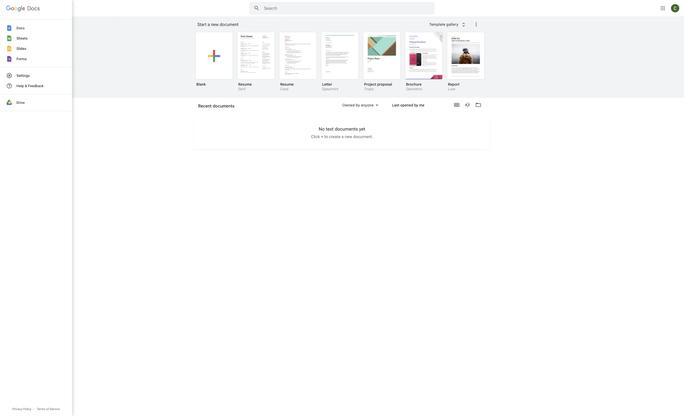Task type: locate. For each thing, give the bounding box(es) containing it.
0 horizontal spatial resume option
[[237, 32, 275, 92]]

last
[[392, 103, 400, 108]]

letter
[[322, 82, 332, 87]]

recent inside heading
[[198, 104, 212, 109]]

new right start
[[211, 22, 219, 27]]

resume option
[[237, 32, 275, 92], [279, 32, 317, 92]]

list box containing blank
[[195, 31, 492, 98]]

a inside heading
[[208, 22, 210, 27]]

project proposal tropic
[[364, 82, 392, 91]]

luxe
[[448, 87, 456, 91]]

1 horizontal spatial new
[[345, 134, 353, 139]]

1 by from the left
[[356, 103, 360, 108]]

0 vertical spatial new
[[211, 22, 219, 27]]

new
[[211, 22, 219, 27], [345, 134, 353, 139]]

template gallery button
[[426, 0, 470, 359]]

document.
[[354, 134, 373, 139]]

1 horizontal spatial resume option
[[279, 32, 317, 92]]

opened
[[401, 103, 413, 108]]

a
[[208, 22, 210, 27], [342, 134, 344, 139]]

a right start
[[208, 22, 210, 27]]

template gallery
[[430, 22, 459, 27]]

start a new document
[[197, 22, 239, 27]]

0 horizontal spatial by
[[356, 103, 360, 108]]

by left the me
[[414, 103, 419, 108]]

text
[[326, 126, 334, 132]]

blank
[[196, 82, 206, 87]]

docs link
[[6, 0, 40, 63], [16, 3, 41, 14]]

list box
[[195, 31, 492, 98]]

report luxe
[[448, 82, 460, 91]]

recent documents inside heading
[[198, 104, 235, 109]]

sheets
[[16, 36, 28, 40]]

Search bar text field
[[264, 6, 422, 11]]

geometric
[[406, 87, 423, 91]]

new right the create
[[345, 134, 353, 139]]

recent documents
[[198, 104, 235, 109], [194, 106, 226, 110]]

by right 'owned'
[[356, 103, 360, 108]]

+
[[321, 134, 324, 139]]

proposal
[[377, 82, 392, 87]]

docs
[[27, 5, 40, 12], [29, 5, 41, 12], [16, 26, 25, 30]]

coral
[[280, 87, 289, 91]]

0 horizontal spatial resume
[[238, 82, 252, 87]]

1 vertical spatial new
[[345, 134, 353, 139]]

documents inside no text documents yet click + to create a new document.
[[335, 126, 358, 132]]

help
[[16, 84, 24, 88]]

1 vertical spatial a
[[342, 134, 344, 139]]

0 horizontal spatial a
[[208, 22, 210, 27]]

1 horizontal spatial resume
[[280, 82, 294, 87]]

None search field
[[249, 2, 435, 14]]

2 resume from the left
[[280, 82, 294, 87]]

drive
[[16, 101, 25, 105]]

forms
[[16, 57, 27, 61]]

a right the create
[[342, 134, 344, 139]]

start a new document heading
[[197, 16, 426, 33]]

1 resume from the left
[[238, 82, 252, 87]]

owned by anyone
[[343, 103, 374, 108]]

0 vertical spatial a
[[208, 22, 210, 27]]

resume up serif
[[238, 82, 252, 87]]

settings
[[16, 74, 30, 78]]

help & feedback
[[16, 84, 44, 88]]

resume up coral
[[280, 82, 294, 87]]

anyone
[[361, 103, 374, 108]]

1 horizontal spatial by
[[414, 103, 419, 108]]

by
[[356, 103, 360, 108], [414, 103, 419, 108]]

documents
[[213, 104, 235, 109], [207, 106, 226, 110], [335, 126, 358, 132]]

by inside popup button
[[356, 103, 360, 108]]

resume
[[238, 82, 252, 87], [280, 82, 294, 87]]

recent
[[198, 104, 212, 109], [194, 106, 206, 110]]

resume for resume serif
[[238, 82, 252, 87]]

letter option
[[321, 32, 359, 92]]

1 horizontal spatial a
[[342, 134, 344, 139]]

0 horizontal spatial new
[[211, 22, 219, 27]]

template
[[430, 22, 446, 27]]



Task type: vqa. For each thing, say whether or not it's contained in the screenshot.
Resume Coral
yes



Task type: describe. For each thing, give the bounding box(es) containing it.
2 resume option from the left
[[279, 32, 317, 92]]

owned by anyone button
[[339, 102, 382, 108]]

me
[[419, 103, 425, 108]]

privacy policy · terms of service
[[12, 408, 60, 412]]

brochure
[[406, 82, 422, 87]]

service
[[50, 408, 60, 411]]

new inside heading
[[211, 22, 219, 27]]

resume for resume coral
[[280, 82, 294, 87]]

search image
[[252, 3, 262, 13]]

slides
[[16, 47, 26, 51]]

project proposal option
[[363, 32, 401, 92]]

privacy
[[12, 408, 22, 411]]

gallery
[[447, 22, 459, 27]]

policy
[[23, 408, 31, 411]]

report option
[[447, 32, 485, 92]]

of
[[46, 408, 49, 411]]

a inside no text documents yet click + to create a new document.
[[342, 134, 344, 139]]

·
[[34, 408, 34, 412]]

tropic
[[364, 87, 374, 91]]

blank option
[[195, 32, 233, 90]]

recent documents heading
[[194, 98, 331, 114]]

no text documents yet click + to create a new document.
[[311, 126, 373, 139]]

documents inside heading
[[213, 104, 235, 109]]

feedback
[[28, 84, 44, 88]]

no text documents yet region
[[194, 126, 490, 139]]

1 resume option from the left
[[237, 32, 275, 92]]

project
[[364, 82, 376, 87]]

spearmint
[[322, 87, 339, 91]]

resume serif
[[238, 82, 252, 91]]

no
[[319, 126, 325, 132]]

terms of service link
[[35, 408, 61, 412]]

owned
[[343, 103, 355, 108]]

docs menu
[[0, 0, 72, 417]]

brochure option
[[405, 32, 443, 92]]

brochure geometric
[[406, 82, 423, 91]]

new inside no text documents yet click + to create a new document.
[[345, 134, 353, 139]]

document
[[220, 22, 239, 27]]

create
[[329, 134, 341, 139]]

serif
[[238, 87, 246, 91]]

more actions. image
[[472, 21, 480, 28]]

yet
[[359, 126, 365, 132]]

to
[[325, 134, 328, 139]]

terms
[[37, 408, 45, 411]]

last opened by me
[[392, 103, 425, 108]]

resume coral
[[280, 82, 294, 91]]

&
[[25, 84, 27, 88]]

click
[[311, 134, 320, 139]]

report
[[448, 82, 460, 87]]

start
[[197, 22, 207, 27]]

letter spearmint
[[322, 82, 339, 91]]

privacy policy link
[[11, 408, 33, 412]]

2 by from the left
[[414, 103, 419, 108]]



